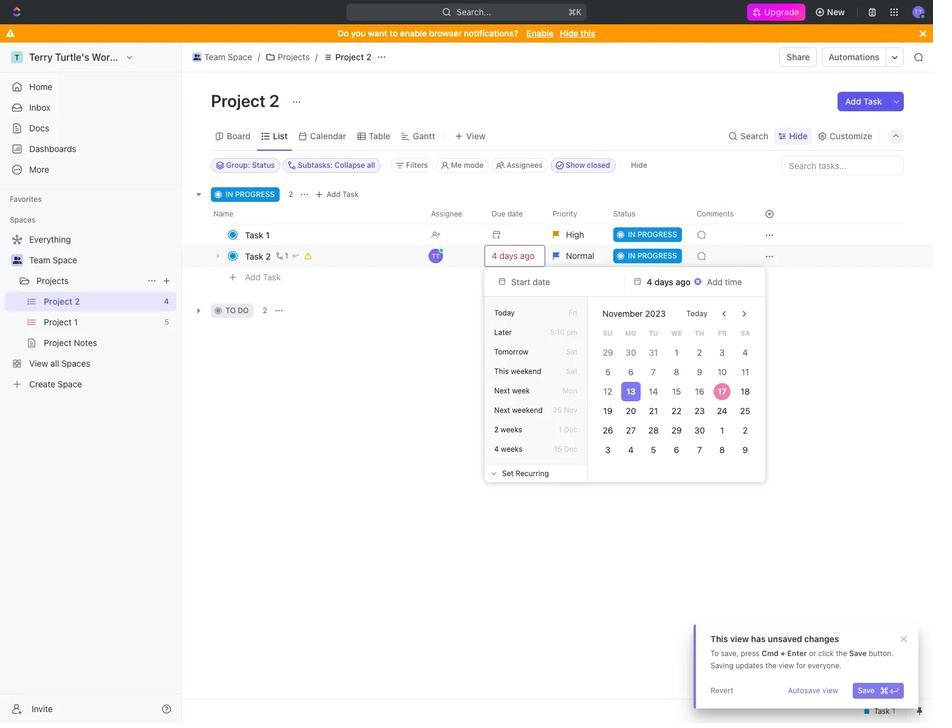 Task type: locate. For each thing, give the bounding box(es) containing it.
save left button.
[[850, 649, 867, 658]]

0 horizontal spatial space
[[53, 255, 77, 265]]

add task button up task 1 link
[[312, 187, 364, 202]]

team inside 'tree'
[[29, 255, 50, 265]]

/
[[258, 52, 260, 62], [315, 52, 318, 62]]

1 horizontal spatial add task button
[[312, 187, 364, 202]]

0 horizontal spatial 9
[[697, 367, 703, 377]]

save inside button
[[858, 686, 875, 695]]

this up 'to'
[[711, 634, 729, 644]]

0 vertical spatial weekend
[[511, 367, 542, 376]]

team space right user group icon
[[204, 52, 252, 62]]

0 vertical spatial add task button
[[839, 92, 890, 111]]

2 horizontal spatial view
[[823, 686, 839, 695]]

user group image
[[193, 54, 201, 60]]

1 up the task 2
[[266, 230, 270, 240]]

0 horizontal spatial 29
[[603, 347, 613, 358]]

do
[[238, 306, 249, 315]]

0 horizontal spatial 8
[[674, 367, 680, 377]]

8 up 22
[[674, 367, 680, 377]]

add task down the task 2
[[245, 272, 281, 282]]

1 horizontal spatial 30
[[695, 425, 705, 436]]

30 down 23
[[695, 425, 705, 436]]

to
[[711, 649, 719, 658]]

project down do
[[336, 52, 364, 62]]

1 horizontal spatial 6
[[674, 445, 680, 455]]

9 down 18
[[743, 445, 749, 455]]

view down everyone.
[[823, 686, 839, 695]]

task up the task 2
[[245, 230, 264, 240]]

add task up task 1 link
[[327, 190, 359, 199]]

weekend up week
[[511, 367, 542, 376]]

this weekend
[[495, 367, 542, 376]]

0 horizontal spatial 7
[[652, 367, 656, 377]]

view
[[731, 634, 749, 644], [779, 661, 795, 670], [823, 686, 839, 695]]

spaces
[[10, 215, 36, 224]]

0 vertical spatial 3
[[720, 347, 726, 358]]

0 horizontal spatial team
[[29, 255, 50, 265]]

2
[[366, 52, 372, 62], [269, 91, 280, 111], [289, 190, 293, 199], [266, 251, 271, 261], [263, 306, 267, 315], [697, 347, 703, 358], [495, 425, 499, 434], [743, 425, 748, 436]]

1 horizontal spatial 9
[[743, 445, 749, 455]]

7 down 23
[[698, 445, 702, 455]]

save,
[[721, 649, 739, 658]]

home link
[[5, 77, 176, 97]]

0 vertical spatial 30
[[626, 347, 636, 358]]

add up customize
[[846, 96, 862, 106]]

2 sat from the top
[[567, 367, 578, 376]]

docs
[[29, 123, 49, 133]]

1 vertical spatial add
[[327, 190, 341, 199]]

team space
[[204, 52, 252, 62], [29, 255, 77, 265]]

0 vertical spatial team
[[204, 52, 226, 62]]

2 vertical spatial add task
[[245, 272, 281, 282]]

5 down 28
[[652, 445, 657, 455]]

task up customize
[[864, 96, 883, 106]]

0 horizontal spatial team space
[[29, 255, 77, 265]]

2 horizontal spatial add task button
[[839, 92, 890, 111]]

view inside "button"
[[823, 686, 839, 695]]

15
[[673, 386, 682, 397], [554, 445, 562, 454]]

0 horizontal spatial 15
[[554, 445, 562, 454]]

team space right user group image
[[29, 255, 77, 265]]

add task up customize
[[846, 96, 883, 106]]

projects inside 'tree'
[[36, 276, 69, 286]]

invite
[[32, 704, 53, 714]]

progress
[[235, 190, 275, 199]]

5 up 12
[[606, 367, 611, 377]]

today up later
[[495, 308, 515, 318]]

projects
[[278, 52, 310, 62], [36, 276, 69, 286]]

weekend down week
[[513, 406, 543, 415]]

project
[[336, 52, 364, 62], [211, 91, 266, 111]]

0 vertical spatial dec
[[564, 425, 578, 434]]

dashboards
[[29, 144, 76, 154]]

team space inside 'tree'
[[29, 255, 77, 265]]

1 horizontal spatial hide
[[631, 161, 648, 170]]

0 horizontal spatial add
[[245, 272, 261, 282]]

tomorrow
[[495, 347, 529, 356]]

0 horizontal spatial /
[[258, 52, 260, 62]]

next left week
[[495, 386, 510, 395]]

1 vertical spatial 5
[[652, 445, 657, 455]]

hide
[[560, 28, 579, 38], [790, 130, 808, 141], [631, 161, 648, 170]]

1 horizontal spatial 25
[[741, 406, 751, 416]]

add down the task 2
[[245, 272, 261, 282]]

0 horizontal spatial 25
[[553, 406, 562, 415]]

1 horizontal spatial space
[[228, 52, 252, 62]]

to right want
[[390, 28, 398, 38]]

1 vertical spatial projects
[[36, 276, 69, 286]]

2 vertical spatial hide
[[631, 161, 648, 170]]

want
[[368, 28, 388, 38]]

2 horizontal spatial hide
[[790, 130, 808, 141]]

0 vertical spatial add
[[846, 96, 862, 106]]

set
[[502, 469, 514, 478]]

view for this
[[731, 634, 749, 644]]

1 horizontal spatial project
[[336, 52, 364, 62]]

recurring
[[516, 469, 549, 478]]

Add time text field
[[708, 276, 744, 287]]

changes
[[805, 634, 840, 644]]

project 2
[[336, 52, 372, 62], [211, 91, 283, 111]]

hide button
[[626, 158, 652, 173]]

0 vertical spatial weeks
[[501, 425, 523, 434]]

0 vertical spatial project
[[336, 52, 364, 62]]

0 vertical spatial next
[[495, 386, 510, 395]]

save
[[850, 649, 867, 658], [858, 686, 875, 695]]

later
[[495, 328, 512, 337]]

1 dec from the top
[[564, 425, 578, 434]]

add task button down the task 2
[[240, 270, 286, 285]]

25 for 25 nov
[[553, 406, 562, 415]]

5:10 pm
[[550, 328, 578, 337]]

today
[[495, 308, 515, 318], [687, 309, 708, 318]]

1 vertical spatial dec
[[564, 445, 578, 454]]

search
[[741, 130, 769, 141]]

weeks
[[501, 425, 523, 434], [501, 445, 523, 454]]

add task for the right add task button
[[846, 96, 883, 106]]

the right click
[[837, 649, 848, 658]]

1 vertical spatial 7
[[698, 445, 702, 455]]

task 1
[[245, 230, 270, 240]]

0 vertical spatial 6
[[628, 367, 634, 377]]

1 horizontal spatial team space
[[204, 52, 252, 62]]

do
[[338, 28, 349, 38]]

space right user group image
[[53, 255, 77, 265]]

team right user group icon
[[204, 52, 226, 62]]

tree
[[5, 230, 176, 394]]

1 vertical spatial this
[[711, 634, 729, 644]]

1 vertical spatial next
[[495, 406, 510, 415]]

task up task 1 link
[[343, 190, 359, 199]]

1 vertical spatial 6
[[674, 445, 680, 455]]

1 sat from the top
[[567, 347, 578, 356]]

list link
[[271, 127, 288, 144]]

5
[[606, 367, 611, 377], [652, 445, 657, 455]]

9 up 16
[[697, 367, 703, 377]]

0 vertical spatial add task
[[846, 96, 883, 106]]

1 horizontal spatial this
[[711, 634, 729, 644]]

board
[[227, 130, 251, 141]]

1 right the task 2
[[285, 251, 289, 260]]

1 vertical spatial space
[[53, 255, 77, 265]]

weeks down 2 weeks
[[501, 445, 523, 454]]

0 vertical spatial view
[[731, 634, 749, 644]]

project inside project 2 link
[[336, 52, 364, 62]]

sat
[[567, 347, 578, 356], [567, 367, 578, 376]]

1 horizontal spatial /
[[315, 52, 318, 62]]

2 right "do"
[[263, 306, 267, 315]]

15 up 22
[[673, 386, 682, 397]]

view down +
[[779, 661, 795, 670]]

add up task 1 link
[[327, 190, 341, 199]]

4 down 27
[[628, 445, 634, 455]]

fri
[[569, 308, 578, 318]]

1 next from the top
[[495, 386, 510, 395]]

space
[[228, 52, 252, 62], [53, 255, 77, 265]]

7
[[652, 367, 656, 377], [698, 445, 702, 455]]

8 down 24
[[720, 445, 726, 455]]

2 up 'list'
[[269, 91, 280, 111]]

1 horizontal spatial today
[[687, 309, 708, 318]]

projects link
[[263, 50, 313, 64], [36, 271, 142, 291]]

1 vertical spatial to
[[226, 306, 236, 315]]

1 horizontal spatial project 2
[[336, 52, 372, 62]]

dec down 1 dec
[[564, 445, 578, 454]]

1 25 from the left
[[553, 406, 562, 415]]

1 horizontal spatial 29
[[672, 425, 682, 436]]

23
[[695, 406, 705, 416]]

4 weeks
[[495, 445, 523, 454]]

0 vertical spatial save
[[850, 649, 867, 658]]

11
[[742, 367, 750, 377]]

0 vertical spatial 29
[[603, 347, 613, 358]]

add task button up customize
[[839, 92, 890, 111]]

1 vertical spatial 30
[[695, 425, 705, 436]]

15 for 15
[[673, 386, 682, 397]]

add task
[[846, 96, 883, 106], [327, 190, 359, 199], [245, 272, 281, 282]]

2 horizontal spatial add
[[846, 96, 862, 106]]

1 horizontal spatial 8
[[720, 445, 726, 455]]

25 down 18
[[741, 406, 751, 416]]

5:10
[[550, 328, 565, 337]]

customize button
[[814, 127, 877, 144]]

+
[[781, 649, 786, 658]]

space right user group icon
[[228, 52, 252, 62]]

upgrade
[[765, 7, 800, 17]]

7 down 31
[[652, 367, 656, 377]]

25 nov
[[553, 406, 578, 415]]

0 horizontal spatial the
[[766, 661, 777, 670]]

dec down nov
[[564, 425, 578, 434]]

0 vertical spatial 8
[[674, 367, 680, 377]]

4 up 11
[[743, 347, 749, 358]]

view up save,
[[731, 634, 749, 644]]

today up th
[[687, 309, 708, 318]]

0 horizontal spatial 6
[[628, 367, 634, 377]]

sat down pm
[[567, 347, 578, 356]]

1 vertical spatial add task
[[327, 190, 359, 199]]

0 horizontal spatial to
[[226, 306, 236, 315]]

upgrade link
[[748, 4, 806, 21]]

⌘k
[[569, 7, 582, 17]]

1 horizontal spatial 3
[[720, 347, 726, 358]]

0 horizontal spatial today
[[495, 308, 515, 318]]

this down tomorrow
[[495, 367, 509, 376]]

enable
[[400, 28, 427, 38]]

su
[[603, 329, 613, 337]]

3 up "10" at bottom right
[[720, 347, 726, 358]]

15 for 15 dec
[[554, 445, 562, 454]]

1 vertical spatial team
[[29, 255, 50, 265]]

1 vertical spatial project
[[211, 91, 266, 111]]

revert
[[711, 686, 734, 695]]

view for autosave
[[823, 686, 839, 695]]

4 down 2 weeks
[[495, 445, 499, 454]]

1 vertical spatial 15
[[554, 445, 562, 454]]

team right user group image
[[29, 255, 50, 265]]

0 vertical spatial project 2
[[336, 52, 372, 62]]

1 horizontal spatial to
[[390, 28, 398, 38]]

project 2 up board
[[211, 91, 283, 111]]

0 horizontal spatial add task
[[245, 272, 281, 282]]

weeks up 4 weeks
[[501, 425, 523, 434]]

automations button
[[823, 48, 886, 66]]

29 down 22
[[672, 425, 682, 436]]

project 2 down you
[[336, 52, 372, 62]]

2 vertical spatial add task button
[[240, 270, 286, 285]]

sat up mon
[[567, 367, 578, 376]]

space inside 'tree'
[[53, 255, 77, 265]]

25 left nov
[[553, 406, 562, 415]]

6 up the 13
[[628, 367, 634, 377]]

next
[[495, 386, 510, 395], [495, 406, 510, 415]]

today inside button
[[687, 309, 708, 318]]

4
[[743, 347, 749, 358], [495, 445, 499, 454], [628, 445, 634, 455]]

1 vertical spatial weekend
[[513, 406, 543, 415]]

1 vertical spatial save
[[858, 686, 875, 695]]

1 down we
[[675, 347, 679, 358]]

17
[[719, 386, 727, 397]]

2 dec from the top
[[564, 445, 578, 454]]

1
[[266, 230, 270, 240], [285, 251, 289, 260], [675, 347, 679, 358], [559, 425, 562, 434], [721, 425, 725, 436]]

1 vertical spatial team space link
[[29, 251, 174, 270]]

1 horizontal spatial 15
[[673, 386, 682, 397]]

team
[[204, 52, 226, 62], [29, 255, 50, 265]]

21
[[650, 406, 659, 416]]

30 down mo
[[626, 347, 636, 358]]

0 horizontal spatial view
[[731, 634, 749, 644]]

or
[[810, 649, 817, 658]]

0 vertical spatial sat
[[567, 347, 578, 356]]

cmd
[[762, 649, 779, 658]]

1 horizontal spatial projects link
[[263, 50, 313, 64]]

29 down su
[[603, 347, 613, 358]]

15 down 1 dec
[[554, 445, 562, 454]]

the down cmd
[[766, 661, 777, 670]]

0 horizontal spatial project 2
[[211, 91, 283, 111]]

0 horizontal spatial hide
[[560, 28, 579, 38]]

0 vertical spatial to
[[390, 28, 398, 38]]

2 25 from the left
[[741, 406, 751, 416]]

2 next from the top
[[495, 406, 510, 415]]

to left "do"
[[226, 306, 236, 315]]

0 horizontal spatial project
[[211, 91, 266, 111]]

6 down 22
[[674, 445, 680, 455]]

3 down 26
[[606, 445, 611, 455]]

3
[[720, 347, 726, 358], [606, 445, 611, 455]]

1 vertical spatial weeks
[[501, 445, 523, 454]]

1 horizontal spatial team
[[204, 52, 226, 62]]

table link
[[367, 127, 391, 144]]

0 vertical spatial 9
[[697, 367, 703, 377]]

1 vertical spatial 9
[[743, 445, 749, 455]]

next up 2 weeks
[[495, 406, 510, 415]]

1 vertical spatial projects link
[[36, 271, 142, 291]]

tree containing team space
[[5, 230, 176, 394]]

to
[[390, 28, 398, 38], [226, 306, 236, 315]]

save down button.
[[858, 686, 875, 695]]

project up board
[[211, 91, 266, 111]]

this inside this view has unsaved changes to save, press cmd + enter or click the save button. saving updates the view for everyone.
[[711, 634, 729, 644]]

hide inside hide dropdown button
[[790, 130, 808, 141]]

we
[[672, 329, 682, 337]]



Task type: describe. For each thing, give the bounding box(es) containing it.
task down 1 "button"
[[263, 272, 281, 282]]

15 dec
[[554, 445, 578, 454]]

26
[[603, 425, 613, 436]]

0 horizontal spatial 30
[[626, 347, 636, 358]]

1 horizontal spatial add task
[[327, 190, 359, 199]]

browser
[[429, 28, 462, 38]]

notifications?
[[464, 28, 519, 38]]

table
[[369, 130, 391, 141]]

customize
[[830, 130, 873, 141]]

0 vertical spatial team space
[[204, 52, 252, 62]]

favorites
[[10, 195, 42, 204]]

you
[[351, 28, 366, 38]]

13
[[626, 386, 636, 397]]

0 vertical spatial space
[[228, 52, 252, 62]]

1 horizontal spatial 7
[[698, 445, 702, 455]]

1 vertical spatial 3
[[606, 445, 611, 455]]

do you want to enable browser notifications? enable hide this
[[338, 28, 596, 38]]

user group image
[[12, 257, 22, 264]]

sa
[[741, 329, 751, 337]]

autosave view
[[788, 686, 839, 695]]

team space link inside 'tree'
[[29, 251, 174, 270]]

27
[[626, 425, 636, 436]]

this for weekend
[[495, 367, 509, 376]]

saving
[[711, 661, 734, 670]]

1 vertical spatial the
[[766, 661, 777, 670]]

assignees
[[507, 161, 543, 170]]

weeks for 4 weeks
[[501, 445, 523, 454]]

2 down th
[[697, 347, 703, 358]]

hide inside hide button
[[631, 161, 648, 170]]

1 horizontal spatial add
[[327, 190, 341, 199]]

0 vertical spatial 5
[[606, 367, 611, 377]]

save button
[[854, 683, 905, 699]]

save inside this view has unsaved changes to save, press cmd + enter or click the save button. saving updates the view for everyone.
[[850, 649, 867, 658]]

november
[[603, 308, 643, 319]]

dec for 15 dec
[[564, 445, 578, 454]]

Due date text field
[[647, 276, 692, 287]]

gantt link
[[411, 127, 436, 144]]

weekend for next weekend
[[513, 406, 543, 415]]

next for next week
[[495, 386, 510, 395]]

list
[[273, 130, 288, 141]]

next week
[[495, 386, 530, 395]]

2023
[[646, 308, 666, 319]]

10
[[718, 367, 728, 377]]

1 horizontal spatial team space link
[[189, 50, 255, 64]]

weeks for 2 weeks
[[501, 425, 523, 434]]

new
[[828, 7, 846, 17]]

calendar
[[310, 130, 347, 141]]

click
[[819, 649, 835, 658]]

1 vertical spatial project 2
[[211, 91, 283, 111]]

share button
[[780, 47, 818, 67]]

enable
[[527, 28, 554, 38]]

18
[[741, 386, 750, 397]]

0 horizontal spatial add task button
[[240, 270, 286, 285]]

12
[[604, 386, 613, 397]]

for
[[797, 661, 806, 670]]

this for view
[[711, 634, 729, 644]]

project 2 link
[[320, 50, 375, 64]]

task 1 link
[[242, 226, 422, 244]]

1 vertical spatial 8
[[720, 445, 726, 455]]

week
[[513, 386, 530, 395]]

next for next weekend
[[495, 406, 510, 415]]

mo
[[626, 329, 637, 337]]

automations
[[829, 52, 880, 62]]

in
[[226, 190, 233, 199]]

autosave
[[788, 686, 821, 695]]

2 right progress
[[289, 190, 293, 199]]

1 inside "button"
[[285, 251, 289, 260]]

to do
[[226, 306, 249, 315]]

inbox link
[[5, 98, 176, 117]]

gantt
[[413, 130, 436, 141]]

autosave view button
[[784, 683, 844, 699]]

2 up 4 weeks
[[495, 425, 499, 434]]

1 horizontal spatial view
[[779, 661, 795, 670]]

1 button
[[273, 250, 290, 262]]

1 / from the left
[[258, 52, 260, 62]]

projects link inside 'tree'
[[36, 271, 142, 291]]

sidebar navigation
[[0, 43, 182, 723]]

new button
[[811, 2, 853, 22]]

1 horizontal spatial 5
[[652, 445, 657, 455]]

assignees button
[[492, 158, 548, 173]]

2 / from the left
[[315, 52, 318, 62]]

2 down want
[[366, 52, 372, 62]]

favorites button
[[5, 192, 47, 207]]

1 down 24
[[721, 425, 725, 436]]

revert button
[[706, 683, 739, 699]]

tree inside sidebar 'navigation'
[[5, 230, 176, 394]]

14
[[649, 386, 659, 397]]

home
[[29, 82, 52, 92]]

sat for tomorrow
[[567, 347, 578, 356]]

0 vertical spatial the
[[837, 649, 848, 658]]

22
[[672, 406, 682, 416]]

fr
[[719, 329, 727, 337]]

1 horizontal spatial projects
[[278, 52, 310, 62]]

task down task 1
[[245, 251, 264, 261]]

everyone.
[[808, 661, 842, 670]]

25 for 25
[[741, 406, 751, 416]]

updates
[[736, 661, 764, 670]]

press
[[741, 649, 760, 658]]

search button
[[725, 127, 773, 144]]

next weekend
[[495, 406, 543, 415]]

weekend for this weekend
[[511, 367, 542, 376]]

0 vertical spatial projects link
[[263, 50, 313, 64]]

20
[[626, 406, 636, 416]]

tu
[[649, 329, 659, 337]]

in progress
[[226, 190, 275, 199]]

set recurring
[[502, 469, 549, 478]]

0 horizontal spatial 4
[[495, 445, 499, 454]]

16
[[695, 386, 705, 397]]

1 vertical spatial add task button
[[312, 187, 364, 202]]

31
[[650, 347, 659, 358]]

mon
[[563, 386, 578, 395]]

24
[[718, 406, 728, 416]]

2 weeks
[[495, 425, 523, 434]]

Start date text field
[[512, 276, 613, 287]]

2 down 18
[[743, 425, 748, 436]]

docs link
[[5, 119, 176, 138]]

unsaved
[[768, 634, 803, 644]]

2 vertical spatial add
[[245, 272, 261, 282]]

board link
[[224, 127, 251, 144]]

task 2
[[245, 251, 271, 261]]

add task for leftmost add task button
[[245, 272, 281, 282]]

1 horizontal spatial 4
[[628, 445, 634, 455]]

november 2023
[[603, 308, 666, 319]]

19
[[604, 406, 613, 416]]

share
[[787, 52, 811, 62]]

28
[[649, 425, 659, 436]]

2 left 1 "button"
[[266, 251, 271, 261]]

2 horizontal spatial 4
[[743, 347, 749, 358]]

Search tasks... text field
[[782, 156, 904, 175]]

sat for this weekend
[[567, 367, 578, 376]]

search...
[[457, 7, 491, 17]]

1 down 25 nov
[[559, 425, 562, 434]]

button.
[[869, 649, 894, 658]]

dec for 1 dec
[[564, 425, 578, 434]]

calendar link
[[308, 127, 347, 144]]



Task type: vqa. For each thing, say whether or not it's contained in the screenshot.
Page
no



